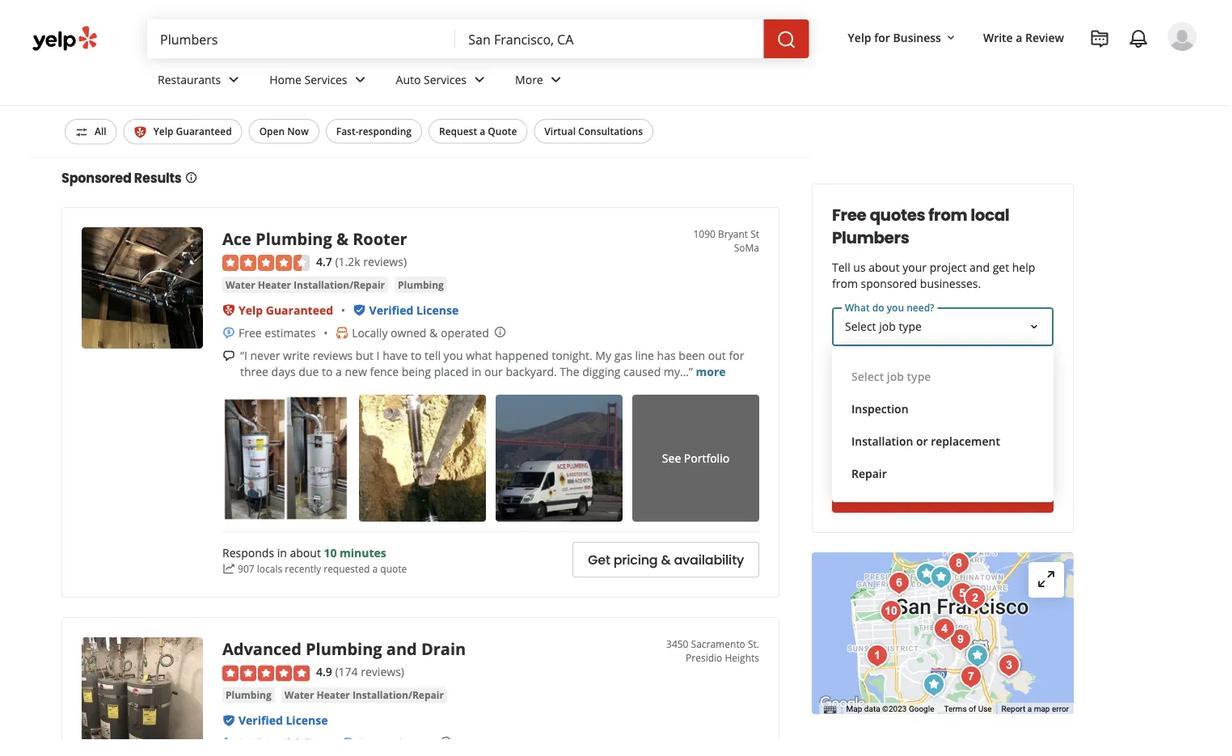Task type: locate. For each thing, give the bounding box(es) containing it.
us
[[854, 259, 866, 275]]

0 vertical spatial about
[[869, 259, 900, 275]]

0 horizontal spatial from
[[833, 276, 859, 291]]

filters group
[[61, 119, 657, 144]]

availability
[[674, 551, 744, 569]]

home services link
[[108, 55, 179, 68], [257, 58, 383, 105]]

1 horizontal spatial and
[[970, 259, 990, 275]]

plumbing link up locally owned & operated
[[395, 277, 447, 293]]

0 vertical spatial from
[[929, 204, 968, 227]]

none field up the sort: on the top of page
[[469, 30, 751, 48]]

water heater installation/repair button down the 4.7
[[223, 277, 388, 293]]

sponsored results
[[61, 169, 182, 187]]

1 horizontal spatial yelp
[[239, 302, 263, 318]]

1 vertical spatial water
[[285, 689, 314, 702]]

2 none field from the left
[[469, 30, 751, 48]]

when do you need it?
[[846, 376, 960, 391]]

iconyelpguaranteedbadgesmall image
[[223, 304, 235, 317], [223, 304, 235, 317]]

0 horizontal spatial none field
[[160, 30, 443, 48]]

16 free estimates v2 image
[[223, 327, 235, 339], [342, 737, 354, 740]]

you left need?
[[887, 301, 905, 314]]

yelp guaranteed up 16 info v2 icon
[[153, 125, 232, 138]]

search image
[[777, 30, 797, 49]]

0 horizontal spatial verified
[[239, 713, 283, 728]]

0 horizontal spatial home services link
[[108, 55, 179, 68]]

home services link left the 16 chevron right v2 image
[[108, 55, 179, 68]]

1 horizontal spatial to
[[411, 348, 422, 363]]

0 vertical spatial plumbing link
[[395, 277, 447, 293]]

0 horizontal spatial plumbing button
[[223, 688, 275, 704]]

services right the auto
[[424, 72, 467, 87]]

plumbing button for plumbing link to the left
[[223, 688, 275, 704]]

in down what
[[472, 364, 482, 379]]

24 chevron down v2 image right more
[[547, 70, 566, 89]]

1 horizontal spatial get
[[908, 486, 930, 505]]

you
[[887, 301, 905, 314], [444, 348, 463, 363], [896, 376, 916, 391]]

installation/repair down (1.2k
[[294, 278, 385, 291]]

1 horizontal spatial 16 verified v2 image
[[353, 304, 366, 317]]

fast-responding button
[[326, 119, 422, 144]]

1 vertical spatial verified license button
[[239, 713, 328, 728]]

home right top
[[108, 55, 137, 68]]

my
[[596, 348, 612, 363]]

free up "i
[[239, 325, 262, 340]]

quote
[[488, 125, 517, 138]]

0 vertical spatial free
[[833, 204, 867, 227]]

0 vertical spatial verified license button
[[369, 302, 459, 318]]

more
[[515, 72, 544, 87]]

2 vertical spatial &
[[662, 551, 671, 569]]

0 horizontal spatial home services
[[108, 55, 179, 68]]

1 vertical spatial reviews)
[[361, 665, 405, 680]]

about up the sponsored
[[869, 259, 900, 275]]

guaranteed up 16 info v2 icon
[[176, 125, 232, 138]]

1 horizontal spatial verified license button
[[369, 302, 459, 318]]

& up tell
[[430, 325, 438, 340]]

1 horizontal spatial about
[[869, 259, 900, 275]]

reviews) for &
[[364, 254, 407, 269]]

plumbing up 4.7 star rating image
[[256, 227, 332, 249]]

0 vertical spatial verified
[[369, 302, 414, 318]]

1 horizontal spatial water
[[285, 689, 314, 702]]

free
[[833, 204, 867, 227], [239, 325, 262, 340]]

select job type button
[[846, 360, 1041, 392]]

about up recently
[[290, 545, 321, 561]]

requested
[[324, 562, 370, 576]]

24 chevron down v2 image for more
[[547, 70, 566, 89]]

0 horizontal spatial guaranteed
[[176, 125, 232, 138]]

tell us about your project and get help from sponsored businesses.
[[833, 259, 1036, 291]]

none field up top 10 best plumbers near san francisco, california at the top left of page
[[160, 30, 443, 48]]

10 right top
[[101, 68, 121, 95]]

0 horizontal spatial home
[[108, 55, 137, 68]]

4 24 chevron down v2 image from the left
[[547, 70, 566, 89]]

verified license button down 4.9 star rating image
[[239, 713, 328, 728]]

1 horizontal spatial for
[[875, 30, 891, 45]]

water
[[226, 278, 255, 291], [285, 689, 314, 702]]

you up placed
[[444, 348, 463, 363]]

1 horizontal spatial in
[[472, 364, 482, 379]]

None field
[[160, 30, 443, 48], [469, 30, 751, 48]]

yelp left business
[[849, 30, 872, 45]]

0 horizontal spatial water
[[226, 278, 255, 291]]

backyard.
[[506, 364, 557, 379]]

24 chevron down v2 image right auto services
[[470, 70, 490, 89]]

yelp guaranteed up estimates
[[239, 302, 333, 318]]

plumbing link down 4.9 star rating image
[[223, 688, 275, 704]]

free left quotes
[[833, 204, 867, 227]]

0 vertical spatial &
[[337, 227, 349, 249]]

a inside "i never write reviews but i have to tell you what happened tonight. my gas line has been out for three days due to a new fence being placed in our backyard. the digging caused my…"
[[336, 364, 342, 379]]

water heater installation/repair button down 4.9 (174 reviews)
[[281, 688, 447, 704]]

1 vertical spatial for
[[729, 348, 745, 363]]

locally
[[352, 325, 388, 340]]

review
[[1026, 30, 1065, 45]]

best
[[124, 68, 167, 95]]

see portfolio link
[[633, 395, 760, 522]]

0 vertical spatial guaranteed
[[176, 125, 232, 138]]

0 vertical spatial reviews)
[[364, 254, 407, 269]]

job
[[888, 369, 905, 384]]

& for rooter
[[337, 227, 349, 249]]

reviews) down rooter
[[364, 254, 407, 269]]

do for when
[[879, 376, 893, 391]]

1 vertical spatial plumbing button
[[223, 688, 275, 704]]

verified up the owned
[[369, 302, 414, 318]]

1 vertical spatial free
[[239, 325, 262, 340]]

in
[[472, 364, 482, 379], [277, 545, 287, 561]]

water heater installation/repair link down 4.9 (174 reviews)
[[281, 688, 447, 704]]

16 free estimates v2 image up 16 speech v2 image
[[223, 327, 235, 339]]

  text field
[[833, 421, 1054, 460]]

16 verified v2 image up 16 twenty four seven availability v2 image
[[223, 714, 235, 727]]

guaranteed
[[176, 125, 232, 138], [266, 302, 333, 318]]

license up locally owned & operated
[[417, 302, 459, 318]]

1 vertical spatial about
[[290, 545, 321, 561]]

installation/repair down 4.9 (174 reviews)
[[353, 689, 444, 702]]

gas
[[615, 348, 633, 363]]

restaurants
[[158, 72, 221, 87]]

enter
[[846, 433, 874, 448]]

16 verified v2 image
[[353, 304, 366, 317], [223, 714, 235, 727]]

plumbing button for right plumbing link
[[395, 277, 447, 293]]

what
[[846, 301, 870, 314]]

fence
[[370, 364, 399, 379]]

10 up '907 locals recently requested a quote'
[[324, 545, 337, 561]]

project
[[930, 259, 967, 275]]

plumbers up us
[[833, 227, 910, 249]]

replacement
[[932, 433, 1001, 449]]

water heater installation/repair for the bottom water heater installation/repair link
[[285, 689, 444, 702]]

0 horizontal spatial free
[[239, 325, 262, 340]]

0 vertical spatial 10
[[101, 68, 121, 95]]

verified license up the owned
[[369, 302, 459, 318]]

1 horizontal spatial plumbing link
[[395, 277, 447, 293]]

0 horizontal spatial yelp
[[153, 125, 174, 138]]

bryant
[[719, 227, 749, 241]]

virtual consultations button
[[534, 119, 654, 144]]

business
[[894, 30, 942, 45]]

1 horizontal spatial license
[[417, 302, 459, 318]]

1 horizontal spatial 16 free estimates v2 image
[[342, 737, 354, 740]]

started
[[933, 486, 979, 505]]

0 vertical spatial license
[[417, 302, 459, 318]]

0 vertical spatial yelp guaranteed
[[153, 125, 232, 138]]

heater down 4.9
[[317, 689, 350, 702]]

1 horizontal spatial home services
[[270, 72, 348, 87]]

verified
[[369, 302, 414, 318], [239, 713, 283, 728]]

2 vertical spatial you
[[896, 376, 916, 391]]

1 vertical spatial plumbing link
[[223, 688, 275, 704]]

0 vertical spatial installation/repair
[[294, 278, 385, 291]]

info icon image
[[494, 326, 507, 339], [494, 326, 507, 339], [440, 736, 453, 740], [440, 736, 453, 740]]

verified license down 4.9 star rating image
[[239, 713, 328, 728]]

yelp guaranteed
[[153, 125, 232, 138], [239, 302, 333, 318]]

24 chevron down v2 image inside more link
[[547, 70, 566, 89]]

get left started on the right of page
[[908, 486, 930, 505]]

water heater installation/repair link
[[223, 277, 388, 293], [281, 688, 447, 704]]

0 vertical spatial heater
[[258, 278, 291, 291]]

24 chevron down v2 image inside auto services link
[[470, 70, 490, 89]]

16 filter v2 image
[[75, 126, 88, 139]]

installation/repair
[[294, 278, 385, 291], [353, 689, 444, 702]]

yelp up the free estimates
[[239, 302, 263, 318]]

0 horizontal spatial to
[[322, 364, 333, 379]]

plumbers right the 16 chevron right v2 image
[[205, 55, 251, 68]]

services left the 16 chevron right v2 image
[[140, 55, 179, 68]]

verified license button up the owned
[[369, 302, 459, 318]]

& up (1.2k
[[337, 227, 349, 249]]

1 vertical spatial yelp
[[153, 125, 174, 138]]

water down 4.9 star rating image
[[285, 689, 314, 702]]

yelp right 16 yelp guaranteed v2 icon
[[153, 125, 174, 138]]

yelp guaranteed button up estimates
[[239, 302, 333, 318]]

from
[[929, 204, 968, 227], [833, 276, 859, 291]]

0 vertical spatial plumbing button
[[395, 277, 447, 293]]

&
[[337, 227, 349, 249], [430, 325, 438, 340], [662, 551, 671, 569]]

and left drain at left bottom
[[387, 638, 417, 660]]

yelp for business
[[849, 30, 942, 45]]

yelp guaranteed button up 16 info v2 icon
[[124, 119, 242, 144]]

plumbing down 4.9 star rating image
[[226, 689, 272, 702]]

0 vertical spatial verified license
[[369, 302, 459, 318]]

do for what
[[873, 301, 885, 314]]

water heater installation/repair link down the 4.7
[[223, 277, 388, 293]]

presidio
[[686, 651, 723, 665]]

get for get pricing & availability
[[588, 551, 611, 569]]

heater
[[258, 278, 291, 291], [317, 689, 350, 702]]

0 vertical spatial 16 verified v2 image
[[353, 304, 366, 317]]

repair
[[852, 466, 888, 481]]

24 chevron down v2 image inside restaurants link
[[224, 70, 244, 89]]

16 info v2 image
[[185, 171, 198, 184]]

1 vertical spatial from
[[833, 276, 859, 291]]

locally owned & operated
[[352, 325, 489, 340]]

estimates
[[265, 325, 316, 340]]

caused
[[624, 364, 661, 379]]

top
[[61, 68, 98, 95]]

24 chevron down v2 image left the auto
[[351, 70, 370, 89]]

4.7
[[316, 254, 332, 269]]

see
[[663, 451, 682, 466]]

guaranteed up estimates
[[266, 302, 333, 318]]

responding
[[359, 125, 412, 138]]

rooter
[[353, 227, 408, 249]]

1 horizontal spatial home
[[270, 72, 302, 87]]

for right out
[[729, 348, 745, 363]]

4.7 star rating image
[[223, 255, 310, 271]]

1 horizontal spatial services
[[305, 72, 348, 87]]

verified license for right verified license button
[[369, 302, 459, 318]]

1 24 chevron down v2 image from the left
[[224, 70, 244, 89]]

drain
[[422, 638, 466, 660]]

verified down 4.9 star rating image
[[239, 713, 283, 728]]

st
[[751, 227, 760, 241]]

1 vertical spatial 10
[[324, 545, 337, 561]]

0 vertical spatial you
[[887, 301, 905, 314]]

1 vertical spatial license
[[286, 713, 328, 728]]

2 24 chevron down v2 image from the left
[[351, 70, 370, 89]]

1 none field from the left
[[160, 30, 443, 48]]

None search field
[[147, 19, 813, 58]]

home services link down find text box
[[257, 58, 383, 105]]

free inside free quotes from local plumbers
[[833, 204, 867, 227]]

0 vertical spatial for
[[875, 30, 891, 45]]

services down find text box
[[305, 72, 348, 87]]

1 vertical spatial yelp guaranteed button
[[239, 302, 333, 318]]

license down 4.9
[[286, 713, 328, 728]]

1 horizontal spatial &
[[430, 325, 438, 340]]

0 horizontal spatial yelp guaranteed
[[153, 125, 232, 138]]

0 vertical spatial yelp
[[849, 30, 872, 45]]

1 horizontal spatial heater
[[317, 689, 350, 702]]

to down reviews
[[322, 364, 333, 379]]

1 vertical spatial &
[[430, 325, 438, 340]]

2 horizontal spatial services
[[424, 72, 467, 87]]

days
[[272, 364, 296, 379]]

you for what
[[887, 301, 905, 314]]

sort:
[[631, 77, 656, 92]]

1090 bryant st soma
[[694, 227, 760, 254]]

in up locals
[[277, 545, 287, 561]]

3 24 chevron down v2 image from the left
[[470, 70, 490, 89]]

0 horizontal spatial 10
[[101, 68, 121, 95]]

16 verified v2 image up locally
[[353, 304, 366, 317]]

0 horizontal spatial get
[[588, 551, 611, 569]]

about for 10
[[290, 545, 321, 561]]

get left pricing
[[588, 551, 611, 569]]

1 vertical spatial home services
[[270, 72, 348, 87]]

0 horizontal spatial 16 verified v2 image
[[223, 714, 235, 727]]

do right what
[[873, 301, 885, 314]]

you left need
[[896, 376, 916, 391]]

verified license
[[369, 302, 459, 318], [239, 713, 328, 728]]

1 horizontal spatial free
[[833, 204, 867, 227]]

home services left the 16 chevron right v2 image
[[108, 55, 179, 68]]

yelp
[[849, 30, 872, 45], [153, 125, 174, 138], [239, 302, 263, 318]]

yelp guaranteed button
[[124, 119, 242, 144], [239, 302, 333, 318]]

1 horizontal spatial from
[[929, 204, 968, 227]]

write
[[984, 30, 1014, 45]]

reviews) right (174
[[361, 665, 405, 680]]

quotes
[[870, 204, 926, 227]]

for left business
[[875, 30, 891, 45]]

1 horizontal spatial plumbing button
[[395, 277, 447, 293]]

1 vertical spatial water heater installation/repair button
[[281, 688, 447, 704]]

0 horizontal spatial in
[[277, 545, 287, 561]]

24 chevron down v2 image
[[224, 70, 244, 89], [351, 70, 370, 89], [470, 70, 490, 89], [547, 70, 566, 89]]

(1.2k
[[335, 254, 361, 269]]

yelp for business button
[[842, 23, 965, 52]]

about for your
[[869, 259, 900, 275]]

reviews)
[[364, 254, 407, 269], [361, 665, 405, 680]]

& right pricing
[[662, 551, 671, 569]]

home services down find text box
[[270, 72, 348, 87]]

now
[[287, 125, 309, 138]]

0 horizontal spatial license
[[286, 713, 328, 728]]

24 chevron down v2 image for home services
[[351, 70, 370, 89]]

water for topmost water heater installation/repair link
[[226, 278, 255, 291]]

Find text field
[[160, 30, 443, 48]]

0 horizontal spatial verified license
[[239, 713, 328, 728]]

plumbing button up locally owned & operated
[[395, 277, 447, 293]]

plumbing button down 4.9 star rating image
[[223, 688, 275, 704]]

locals
[[257, 562, 283, 576]]

1 vertical spatial guaranteed
[[266, 302, 333, 318]]

water heater installation/repair down the 4.7
[[226, 278, 385, 291]]

24 chevron down v2 image for restaurants
[[224, 70, 244, 89]]

from left local
[[929, 204, 968, 227]]

1 vertical spatial water heater installation/repair
[[285, 689, 444, 702]]

0 horizontal spatial plumbing link
[[223, 688, 275, 704]]

home down find field
[[270, 72, 302, 87]]

open
[[259, 125, 285, 138]]

fast-
[[336, 125, 359, 138]]

out
[[709, 348, 727, 363]]

three
[[240, 364, 269, 379]]

2 horizontal spatial &
[[662, 551, 671, 569]]

do right when
[[879, 376, 893, 391]]

1 vertical spatial home
[[270, 72, 302, 87]]

plumbers inside free quotes from local plumbers
[[833, 227, 910, 249]]

16 yelp guaranteed v2 image
[[134, 126, 147, 139]]

none field find
[[160, 30, 443, 48]]

auto services link
[[383, 58, 503, 105]]

& inside button
[[662, 551, 671, 569]]

help
[[1013, 259, 1036, 275]]

0 horizontal spatial and
[[387, 638, 417, 660]]

from inside tell us about your project and get help from sponsored businesses.
[[833, 276, 859, 291]]

do
[[873, 301, 885, 314], [879, 376, 893, 391]]

heater down 4.7 star rating image
[[258, 278, 291, 291]]

0 horizontal spatial &
[[337, 227, 349, 249]]

water heater installation/repair down 4.9 (174 reviews)
[[285, 689, 444, 702]]

my…"
[[664, 364, 693, 379]]

0 vertical spatial home services
[[108, 55, 179, 68]]

16 free estimates v2 image down (174
[[342, 737, 354, 740]]

from inside free quotes from local plumbers
[[929, 204, 968, 227]]

installation or replacement
[[852, 433, 1001, 449]]

4.9 star rating image
[[223, 666, 310, 682]]

notifications image
[[1130, 29, 1149, 49]]

from down tell
[[833, 276, 859, 291]]

24 chevron down v2 image down 'plumbers' "link"
[[224, 70, 244, 89]]

0 vertical spatial do
[[873, 301, 885, 314]]

get for get started
[[908, 486, 930, 505]]

about inside tell us about your project and get help from sponsored businesses.
[[869, 259, 900, 275]]

the
[[560, 364, 580, 379]]

need
[[918, 376, 945, 391]]

1 horizontal spatial verified license
[[369, 302, 459, 318]]

and left get
[[970, 259, 990, 275]]

water down 4.7 star rating image
[[226, 278, 255, 291]]

1 horizontal spatial yelp guaranteed
[[239, 302, 333, 318]]

request
[[439, 125, 478, 138]]

to up being
[[411, 348, 422, 363]]



Task type: describe. For each thing, give the bounding box(es) containing it.
water heater installation/repair button for the bottom water heater installation/repair link
[[281, 688, 447, 704]]

0 vertical spatial 16 free estimates v2 image
[[223, 327, 235, 339]]

4.9
[[316, 665, 332, 680]]

0 vertical spatial yelp guaranteed button
[[124, 119, 242, 144]]

907 locals recently requested a quote
[[238, 562, 407, 576]]

guaranteed inside yelp guaranteed button
[[176, 125, 232, 138]]

1 horizontal spatial guaranteed
[[266, 302, 333, 318]]

16 locally owned v2 image
[[336, 327, 349, 339]]

license for right verified license button
[[417, 302, 459, 318]]

what
[[466, 348, 492, 363]]

more
[[696, 364, 726, 379]]

16 chevron down v2 image
[[945, 31, 958, 44]]

you inside "i never write reviews but i have to tell you what happened tonight. my gas line has been out for three days due to a new fence being placed in our backyard. the digging caused my…"
[[444, 348, 463, 363]]

tonight.
[[552, 348, 593, 363]]

tell
[[833, 259, 851, 275]]

0 vertical spatial water heater installation/repair link
[[223, 277, 388, 293]]

quote
[[381, 562, 407, 576]]

pricing
[[614, 551, 658, 569]]

john s. image
[[1168, 22, 1198, 51]]

see portfolio
[[663, 451, 730, 466]]

or
[[917, 433, 929, 449]]

plumbers right best
[[170, 68, 264, 95]]

home services inside business categories element
[[270, 72, 348, 87]]

local
[[971, 204, 1010, 227]]

16 speech v2 image
[[223, 350, 235, 363]]

heater for the bottom water heater installation/repair link
[[317, 689, 350, 702]]

california
[[463, 68, 559, 95]]

What do you need? field
[[833, 307, 1054, 503]]

restaurants link
[[145, 58, 257, 105]]

0 vertical spatial to
[[411, 348, 422, 363]]

3450
[[667, 638, 689, 651]]

consultations
[[579, 125, 643, 138]]

in inside "i never write reviews but i have to tell you what happened tonight. my gas line has been out for three days due to a new fence being placed in our backyard. the digging caused my…"
[[472, 364, 482, 379]]

1 horizontal spatial 10
[[324, 545, 337, 561]]

plumbers link
[[205, 55, 251, 68]]

1090
[[694, 227, 716, 241]]

1 vertical spatial water heater installation/repair link
[[281, 688, 447, 704]]

Near text field
[[469, 30, 751, 48]]

responds
[[223, 545, 274, 561]]

free for free estimates
[[239, 325, 262, 340]]

responds in about 10 minutes
[[223, 545, 387, 561]]

(174
[[335, 665, 358, 680]]

near
[[267, 68, 314, 95]]

yelp inside yelp for business "button"
[[849, 30, 872, 45]]

free for free quotes from local plumbers
[[833, 204, 867, 227]]

write a review
[[984, 30, 1065, 45]]

you for when
[[896, 376, 916, 391]]

projects image
[[1091, 29, 1110, 49]]

portfolio
[[684, 451, 730, 466]]

water heater installation/repair for topmost water heater installation/repair link
[[226, 278, 385, 291]]

line
[[636, 348, 655, 363]]

"i never write reviews but i have to tell you what happened tonight. my gas line has been out for three days due to a new fence being placed in our backyard. the digging caused my…"
[[240, 348, 745, 379]]

16 twenty four seven availability v2 image
[[223, 737, 235, 740]]

due
[[299, 364, 319, 379]]

1 horizontal spatial home services link
[[257, 58, 383, 105]]

and inside tell us about your project and get help from sponsored businesses.
[[970, 259, 990, 275]]

more link
[[696, 364, 726, 379]]

user actions element
[[836, 20, 1220, 120]]

results
[[134, 169, 182, 187]]

enter zip code
[[846, 433, 922, 448]]

heights
[[725, 651, 760, 665]]

auto
[[396, 72, 421, 87]]

16 chevron right v2 image
[[186, 56, 199, 69]]

yelp inside filters group
[[153, 125, 174, 138]]

get pricing & availability button
[[573, 542, 760, 578]]

24 chevron down v2 image for auto services
[[470, 70, 490, 89]]

virtual consultations
[[545, 125, 643, 138]]

907
[[238, 562, 255, 576]]

fast-responding
[[336, 125, 412, 138]]

need?
[[907, 301, 935, 314]]

free estimates
[[239, 325, 316, 340]]

& for operated
[[430, 325, 438, 340]]

san
[[318, 68, 355, 95]]

water for the bottom water heater installation/repair link
[[285, 689, 314, 702]]

1 vertical spatial yelp guaranteed
[[239, 302, 333, 318]]

2 vertical spatial yelp
[[239, 302, 263, 318]]

plumbing up locally owned & operated
[[398, 278, 444, 291]]

& for availability
[[662, 551, 671, 569]]

request a quote button
[[429, 119, 528, 144]]

verified license for the leftmost verified license button
[[239, 713, 328, 728]]

sacramento
[[692, 638, 746, 651]]

request a quote
[[439, 125, 517, 138]]

free quotes from local plumbers
[[833, 204, 1010, 249]]

more link
[[503, 58, 579, 105]]

ace
[[223, 227, 252, 249]]

digging
[[583, 364, 621, 379]]

operated
[[441, 325, 489, 340]]

inspection button
[[846, 392, 1041, 425]]

reviews) for and
[[361, 665, 405, 680]]

ace plumbing & rooter link
[[223, 227, 408, 249]]

1 vertical spatial installation/repair
[[353, 689, 444, 702]]

none field near
[[469, 30, 751, 48]]

plumbing up (174
[[306, 638, 382, 660]]

virtual
[[545, 125, 576, 138]]

get started button
[[833, 477, 1054, 513]]

all
[[95, 125, 107, 138]]

4.9 (174 reviews)
[[316, 665, 405, 680]]

select job type
[[852, 369, 932, 384]]

open now
[[259, 125, 309, 138]]

yelp guaranteed inside button
[[153, 125, 232, 138]]

top 10 best plumbers near san francisco, california
[[61, 68, 559, 95]]

1 vertical spatial to
[[322, 364, 333, 379]]

auto services
[[396, 72, 467, 87]]

a inside button
[[480, 125, 486, 138]]

open now button
[[249, 119, 319, 144]]

16 verified v2 image for right verified license button
[[353, 304, 366, 317]]

0 vertical spatial home
[[108, 55, 137, 68]]

reviews
[[313, 348, 353, 363]]

1 horizontal spatial verified
[[369, 302, 414, 318]]

what do you need?
[[846, 301, 935, 314]]

our
[[485, 364, 503, 379]]

sponsored
[[61, 169, 132, 187]]

16 verified v2 image for the leftmost verified license button
[[223, 714, 235, 727]]

but
[[356, 348, 374, 363]]

francisco,
[[359, 68, 459, 95]]

3450 sacramento st. presidio heights
[[667, 638, 760, 665]]

business categories element
[[145, 58, 1198, 105]]

new
[[345, 364, 367, 379]]

for inside "i never write reviews but i have to tell you what happened tonight. my gas line has been out for three days due to a new fence being placed in our backyard. the digging caused my…"
[[729, 348, 745, 363]]

code
[[896, 433, 922, 448]]

16 trending v2 image
[[223, 563, 235, 576]]

home inside business categories element
[[270, 72, 302, 87]]

for inside "button"
[[875, 30, 891, 45]]

water heater installation/repair button for topmost water heater installation/repair link
[[223, 277, 388, 293]]

sponsored
[[861, 276, 918, 291]]

type
[[908, 369, 932, 384]]

ace plumbing & rooter
[[223, 227, 408, 249]]

get
[[993, 259, 1010, 275]]

get pricing & availability
[[588, 551, 744, 569]]

0 horizontal spatial verified license button
[[239, 713, 328, 728]]

heater for topmost water heater installation/repair link
[[258, 278, 291, 291]]

license for the leftmost verified license button
[[286, 713, 328, 728]]

0 horizontal spatial services
[[140, 55, 179, 68]]

when
[[846, 376, 876, 391]]

installation or replacement button
[[846, 425, 1041, 457]]

it?
[[948, 376, 960, 391]]



Task type: vqa. For each thing, say whether or not it's contained in the screenshot.
left sure
no



